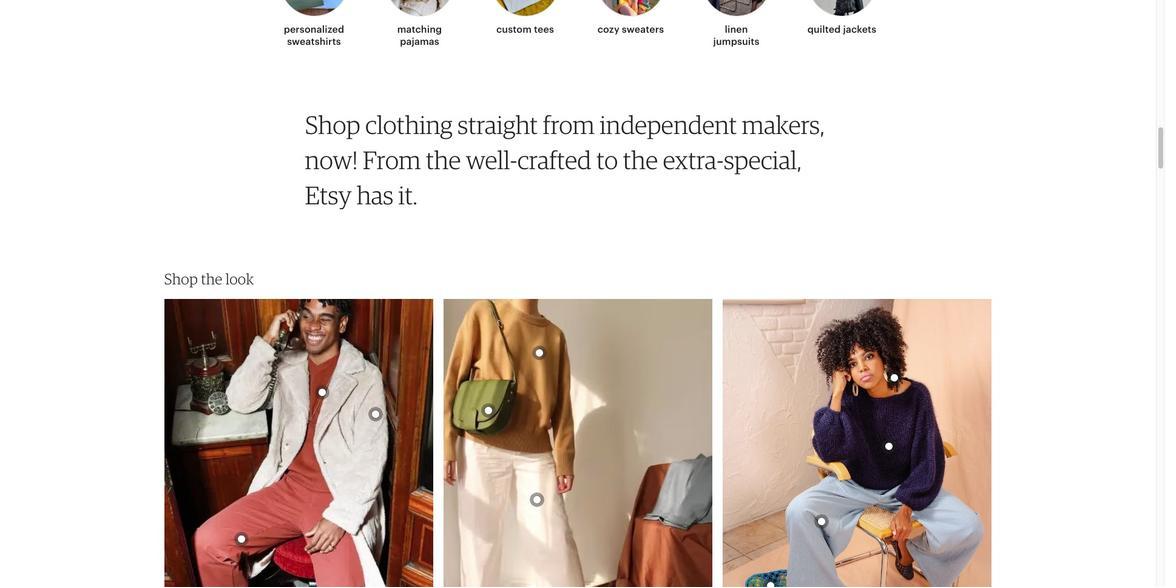 Task type: vqa. For each thing, say whether or not it's contained in the screenshot.
right for
no



Task type: locate. For each thing, give the bounding box(es) containing it.
the left well-
[[426, 145, 461, 175]]

jackets
[[843, 23, 877, 35]]

linen jumpsuits link
[[702, 0, 771, 52]]

0 vertical spatial shop
[[305, 109, 360, 140]]

shop the look
[[164, 270, 254, 288]]

2 horizontal spatial the
[[623, 145, 658, 175]]

the right to
[[623, 145, 658, 175]]

now!
[[305, 145, 358, 175]]

matching pajamas link
[[385, 0, 454, 52]]

personalized
[[284, 23, 344, 35]]

shop for shop clothing straight from independent makers, now! from the well-crafted to the extra-special, etsy has it.
[[305, 109, 360, 140]]

cozy sweaters
[[598, 23, 664, 35]]

from
[[363, 145, 421, 175]]

image containing listing beige teddy coat from deardeermenswear image
[[164, 299, 433, 588]]

makers,
[[742, 109, 825, 140]]

personalized sweatshirts
[[284, 23, 344, 47]]

0 horizontal spatial the
[[201, 270, 223, 288]]

quilted jackets link
[[808, 0, 877, 40]]

personalized sweatshirts link
[[280, 0, 349, 52]]

sweatshirts
[[287, 35, 341, 47]]

special,
[[724, 145, 802, 175]]

image containing listing mohair sweater from blueanemoneclothes image
[[723, 299, 992, 588]]

quilted jackets
[[808, 23, 877, 35]]

matching pajamas
[[397, 23, 442, 47]]

it.
[[399, 180, 418, 210]]

the
[[426, 145, 461, 175], [623, 145, 658, 175], [201, 270, 223, 288]]

shop inside shop clothing straight from independent makers, now! from the well-crafted to the extra-special, etsy has it.
[[305, 109, 360, 140]]

extra-
[[663, 145, 724, 175]]

0 horizontal spatial shop
[[164, 270, 198, 288]]

shop up now!
[[305, 109, 360, 140]]

cozy
[[598, 23, 620, 35]]

linen jumpsuits
[[714, 23, 760, 47]]

custom tees
[[497, 23, 554, 35]]

the left look
[[201, 270, 223, 288]]

quilted
[[808, 23, 841, 35]]

shop
[[305, 109, 360, 140], [164, 270, 198, 288]]

to
[[596, 145, 618, 175]]

image containing listing cashmere crewneck sweater from metaformose image
[[444, 299, 713, 588]]

1 vertical spatial shop
[[164, 270, 198, 288]]

1 horizontal spatial shop
[[305, 109, 360, 140]]

shop clothing straight from independent makers, now! from the well-crafted to the extra-special, etsy has it.
[[305, 109, 825, 210]]

shop left look
[[164, 270, 198, 288]]

custom
[[497, 23, 532, 35]]

linen
[[725, 23, 748, 35]]



Task type: describe. For each thing, give the bounding box(es) containing it.
straight
[[458, 109, 538, 140]]

jumpsuits
[[714, 35, 760, 47]]

tees
[[534, 23, 554, 35]]

sweaters
[[622, 23, 664, 35]]

pajamas
[[400, 35, 439, 47]]

has
[[357, 180, 394, 210]]

cozy sweaters link
[[596, 0, 666, 40]]

etsy
[[305, 180, 352, 210]]

shop for shop the look
[[164, 270, 198, 288]]

from
[[543, 109, 595, 140]]

independent
[[600, 109, 737, 140]]

custom tees link
[[491, 0, 560, 40]]

crafted
[[518, 145, 592, 175]]

look
[[226, 270, 254, 288]]

matching
[[397, 23, 442, 35]]

well-
[[466, 145, 518, 175]]

1 horizontal spatial the
[[426, 145, 461, 175]]

clothing
[[365, 109, 453, 140]]



